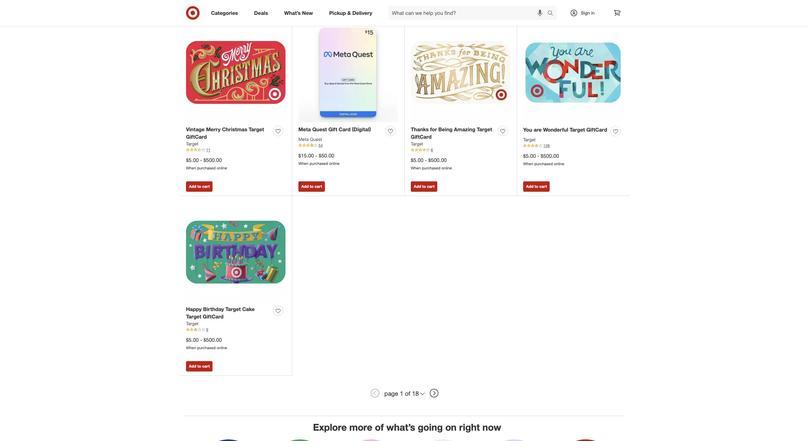 Task type: vqa. For each thing, say whether or not it's contained in the screenshot.
page
yes



Task type: describe. For each thing, give the bounding box(es) containing it.
search button
[[545, 6, 561, 21]]

128 link
[[524, 143, 624, 149]]

what's
[[284, 10, 301, 16]]

birthday
[[203, 306, 224, 312]]

meta for meta quest gift card (digital)
[[299, 126, 311, 133]]

$500.00 for birthday
[[204, 337, 222, 343]]

6
[[431, 147, 433, 152]]

happy birthday target cake target giftcard image
[[186, 202, 286, 302]]

purchased for merry
[[197, 166, 216, 170]]

explore more of what's going on right now
[[313, 421, 502, 433]]

online for being
[[442, 166, 452, 170]]

$500.00 for are
[[541, 153, 560, 159]]

pickup & delivery
[[330, 10, 373, 16]]

purchased for birthday
[[197, 345, 216, 350]]

$5.00 - $500.00 when purchased online for merry
[[186, 157, 227, 170]]

18
[[412, 390, 419, 397]]

happy
[[186, 306, 202, 312]]

11 link
[[186, 147, 286, 153]]

giftcard inside vintage merry christmas target giftcard
[[186, 134, 207, 140]]

you
[[524, 127, 533, 133]]

being
[[439, 126, 453, 133]]

what's new
[[284, 10, 313, 16]]

target inside thanks for being amazing target giftcard
[[477, 126, 493, 133]]

going
[[418, 421, 443, 433]]

- for quest
[[316, 152, 318, 159]]

giftcard inside thanks for being amazing target giftcard
[[411, 134, 432, 140]]

- for are
[[538, 153, 540, 159]]

$5.00 for happy birthday target cake target giftcard
[[186, 337, 199, 343]]

giftcard inside you are wonderful target giftcard link
[[587, 127, 608, 133]]

meta for meta quest
[[299, 137, 309, 142]]

when for thanks for being amazing target giftcard
[[411, 166, 421, 170]]

are
[[534, 127, 542, 133]]

deals
[[254, 10, 268, 16]]

meta quest gift card (digital) link
[[299, 126, 371, 133]]

$15.00 - $50.00 when purchased online
[[299, 152, 340, 166]]

purchased for are
[[535, 161, 553, 166]]

more
[[350, 421, 373, 433]]

6 link
[[411, 147, 511, 153]]

online for target
[[217, 345, 227, 350]]

page 1 of 18
[[385, 390, 419, 397]]

9 link
[[186, 327, 286, 333]]

meta quest
[[299, 137, 322, 142]]

$5.00 - $500.00 when purchased online for for
[[411, 157, 452, 170]]

you are wonderful target giftcard link
[[524, 126, 608, 134]]

target link for you are wonderful target giftcard
[[524, 137, 536, 143]]

christmas
[[222, 126, 248, 133]]

target link for vintage merry christmas target giftcard
[[186, 141, 199, 147]]

what's new link
[[279, 6, 321, 20]]

you are wonderful target giftcard
[[524, 127, 608, 133]]

wonderful
[[544, 127, 569, 133]]

in
[[592, 10, 595, 16]]

sign in
[[582, 10, 595, 16]]

vintage merry christmas target giftcard
[[186, 126, 264, 140]]

purchased for quest
[[310, 161, 328, 166]]

happy birthday target cake target giftcard link
[[186, 306, 271, 320]]

on
[[446, 421, 457, 433]]

54
[[319, 143, 323, 148]]

$5.00 for you are wonderful target giftcard
[[524, 153, 536, 159]]



Task type: locate. For each thing, give the bounding box(es) containing it.
add
[[189, 4, 197, 9], [414, 4, 422, 9], [527, 4, 534, 9], [189, 184, 197, 189], [302, 184, 309, 189], [414, 184, 422, 189], [527, 184, 534, 189], [189, 364, 197, 369]]

target link for thanks for being amazing target giftcard
[[411, 141, 424, 147]]

$5.00 down the happy at the bottom left
[[186, 337, 199, 343]]

of
[[405, 390, 411, 397], [375, 421, 384, 433]]

cart
[[202, 4, 210, 9], [427, 4, 435, 9], [540, 4, 548, 9], [202, 184, 210, 189], [315, 184, 322, 189], [427, 184, 435, 189], [540, 184, 548, 189], [202, 364, 210, 369]]

0 vertical spatial quest
[[313, 126, 327, 133]]

vintage merry christmas target giftcard link
[[186, 126, 271, 141]]

giftcard down thanks
[[411, 134, 432, 140]]

11
[[206, 147, 211, 152]]

happy birthday target cake target giftcard
[[186, 306, 255, 320]]

target inside vintage merry christmas target giftcard
[[249, 126, 264, 133]]

to
[[198, 4, 201, 9], [423, 4, 426, 9], [535, 4, 539, 9], [198, 184, 201, 189], [310, 184, 314, 189], [423, 184, 426, 189], [535, 184, 539, 189], [198, 364, 201, 369]]

target link down you
[[524, 137, 536, 143]]

online inside $15.00 - $50.00 when purchased online
[[329, 161, 340, 166]]

of inside page 1 of 18 dropdown button
[[405, 390, 411, 397]]

target link down the happy at the bottom left
[[186, 320, 199, 327]]

9
[[206, 327, 208, 332]]

quest up 54
[[310, 137, 322, 142]]

when for happy birthday target cake target giftcard
[[186, 345, 196, 350]]

explore
[[313, 421, 347, 433]]

$500.00
[[541, 153, 560, 159], [204, 157, 222, 163], [429, 157, 447, 163], [204, 337, 222, 343]]

target link
[[524, 137, 536, 143], [186, 141, 199, 147], [411, 141, 424, 147], [186, 320, 199, 327]]

- for birthday
[[200, 337, 202, 343]]

$500.00 for merry
[[204, 157, 222, 163]]

quest
[[313, 126, 327, 133], [310, 137, 322, 142]]

target link down thanks
[[411, 141, 424, 147]]

- for for
[[425, 157, 427, 163]]

1 vertical spatial quest
[[310, 137, 322, 142]]

meta up $15.00
[[299, 137, 309, 142]]

cake
[[242, 306, 255, 312]]

when
[[299, 161, 309, 166], [524, 161, 534, 166], [186, 166, 196, 170], [411, 166, 421, 170], [186, 345, 196, 350]]

online for gift
[[329, 161, 340, 166]]

1 vertical spatial of
[[375, 421, 384, 433]]

$5.00 for vintage merry christmas target giftcard
[[186, 157, 199, 163]]

when for vintage merry christmas target giftcard
[[186, 166, 196, 170]]

$5.00 down vintage
[[186, 157, 199, 163]]

giftcard down birthday
[[203, 313, 224, 320]]

vintage
[[186, 126, 205, 133]]

-
[[316, 152, 318, 159], [538, 153, 540, 159], [200, 157, 202, 163], [425, 157, 427, 163], [200, 337, 202, 343]]

now
[[483, 421, 502, 433]]

quest left gift
[[313, 126, 327, 133]]

$5.00 - $500.00 when purchased online down '6'
[[411, 157, 452, 170]]

purchased down '11'
[[197, 166, 216, 170]]

meta up the meta quest
[[299, 126, 311, 133]]

gift
[[329, 126, 338, 133]]

quest inside meta quest 'link'
[[310, 137, 322, 142]]

thanks
[[411, 126, 429, 133]]

when for you are wonderful target giftcard
[[524, 161, 534, 166]]

giftcard
[[587, 127, 608, 133], [186, 134, 207, 140], [411, 134, 432, 140], [203, 313, 224, 320]]

page 1 of 18 button
[[382, 386, 428, 400]]

- down are
[[538, 153, 540, 159]]

target link for happy birthday target cake target giftcard
[[186, 320, 199, 327]]

of right 1
[[405, 390, 411, 397]]

meta quest gift card (digital) image
[[299, 23, 398, 122], [299, 23, 398, 122]]

quest for meta quest
[[310, 137, 322, 142]]

deals link
[[249, 6, 276, 20]]

purchased for for
[[422, 166, 441, 170]]

$5.00 - $500.00 when purchased online
[[524, 153, 565, 166], [186, 157, 227, 170], [411, 157, 452, 170], [186, 337, 227, 350]]

search
[[545, 10, 561, 17]]

$50.00
[[319, 152, 335, 159]]

- down thanks
[[425, 157, 427, 163]]

0 vertical spatial meta
[[299, 126, 311, 133]]

of for 1
[[405, 390, 411, 397]]

meta quest link
[[299, 136, 322, 143]]

online down 9 link
[[217, 345, 227, 350]]

page
[[385, 390, 399, 397]]

$500.00 down '6'
[[429, 157, 447, 163]]

of right more
[[375, 421, 384, 433]]

- right $15.00
[[316, 152, 318, 159]]

purchased down $50.00
[[310, 161, 328, 166]]

vintage merry christmas target giftcard image
[[186, 23, 286, 122]]

online down 11 link at the top left of page
[[217, 166, 227, 170]]

sign
[[582, 10, 591, 16]]

$5.00
[[524, 153, 536, 159], [186, 157, 199, 163], [411, 157, 424, 163], [186, 337, 199, 343]]

when inside $15.00 - $50.00 when purchased online
[[299, 161, 309, 166]]

you are wonderful target giftcard image
[[524, 23, 624, 122]]

1 horizontal spatial of
[[405, 390, 411, 397]]

$5.00 - $500.00 when purchased online down '11'
[[186, 157, 227, 170]]

- inside $15.00 - $50.00 when purchased online
[[316, 152, 318, 159]]

$500.00 down '11'
[[204, 157, 222, 163]]

1 vertical spatial meta
[[299, 137, 309, 142]]

quest for meta quest gift card (digital)
[[313, 126, 327, 133]]

purchased down '6'
[[422, 166, 441, 170]]

What can we help you find? suggestions appear below search field
[[388, 6, 550, 20]]

0 vertical spatial of
[[405, 390, 411, 397]]

purchased inside $15.00 - $50.00 when purchased online
[[310, 161, 328, 166]]

$500.00 for for
[[429, 157, 447, 163]]

(digital)
[[352, 126, 371, 133]]

online for wonderful
[[554, 161, 565, 166]]

$500.00 down 9
[[204, 337, 222, 343]]

what's
[[387, 421, 416, 433]]

$5.00 - $500.00 when purchased online for birthday
[[186, 337, 227, 350]]

0 horizontal spatial of
[[375, 421, 384, 433]]

of for more
[[375, 421, 384, 433]]

$5.00 down you
[[524, 153, 536, 159]]

online down 6 link
[[442, 166, 452, 170]]

2 meta from the top
[[299, 137, 309, 142]]

thanks for being amazing target giftcard link
[[411, 126, 496, 141]]

$500.00 down 128 at the top of the page
[[541, 153, 560, 159]]

online
[[329, 161, 340, 166], [554, 161, 565, 166], [217, 166, 227, 170], [442, 166, 452, 170], [217, 345, 227, 350]]

thanks for being amazing target giftcard image
[[411, 23, 511, 122]]

purchased down 128 at the top of the page
[[535, 161, 553, 166]]

online for christmas
[[217, 166, 227, 170]]

pickup & delivery link
[[324, 6, 381, 20]]

purchased down 9
[[197, 345, 216, 350]]

right
[[460, 421, 480, 433]]

$5.00 - $500.00 when purchased online down 9
[[186, 337, 227, 350]]

$5.00 down thanks
[[411, 157, 424, 163]]

pickup
[[330, 10, 346, 16]]

online down 128 link
[[554, 161, 565, 166]]

meta quest gift card (digital)
[[299, 126, 371, 133]]

sign in link
[[565, 6, 605, 20]]

128
[[544, 143, 550, 148]]

target link down vintage
[[186, 141, 199, 147]]

categories link
[[206, 6, 246, 20]]

add to cart
[[189, 4, 210, 9], [414, 4, 435, 9], [527, 4, 548, 9], [189, 184, 210, 189], [302, 184, 322, 189], [414, 184, 435, 189], [527, 184, 548, 189], [189, 364, 210, 369]]

online down $50.00
[[329, 161, 340, 166]]

new
[[302, 10, 313, 16]]

purchased
[[310, 161, 328, 166], [535, 161, 553, 166], [197, 166, 216, 170], [422, 166, 441, 170], [197, 345, 216, 350]]

giftcard down vintage
[[186, 134, 207, 140]]

meta inside 'link'
[[299, 137, 309, 142]]

1 meta from the top
[[299, 126, 311, 133]]

categories
[[211, 10, 238, 16]]

for
[[431, 126, 437, 133]]

meta
[[299, 126, 311, 133], [299, 137, 309, 142]]

delivery
[[353, 10, 373, 16]]

$5.00 - $500.00 when purchased online for are
[[524, 153, 565, 166]]

merry
[[206, 126, 221, 133]]

54 link
[[299, 143, 398, 148]]

add to cart button
[[186, 2, 213, 12], [411, 2, 438, 12], [524, 2, 550, 12], [186, 182, 213, 192], [299, 182, 325, 192], [411, 182, 438, 192], [524, 182, 550, 192], [186, 361, 213, 372]]

giftcard inside happy birthday target cake target giftcard
[[203, 313, 224, 320]]

$5.00 for thanks for being amazing target giftcard
[[411, 157, 424, 163]]

amazing
[[454, 126, 476, 133]]

1
[[400, 390, 404, 397]]

$15.00
[[299, 152, 314, 159]]

giftcard up 128 link
[[587, 127, 608, 133]]

quest inside meta quest gift card (digital) link
[[313, 126, 327, 133]]

- down vintage
[[200, 157, 202, 163]]

- down the happy at the bottom left
[[200, 337, 202, 343]]

target
[[249, 126, 264, 133], [477, 126, 493, 133], [570, 127, 586, 133], [524, 137, 536, 142], [186, 141, 199, 146], [411, 141, 424, 146], [226, 306, 241, 312], [186, 313, 202, 320], [186, 321, 199, 326]]

when for meta quest gift card (digital)
[[299, 161, 309, 166]]

- for merry
[[200, 157, 202, 163]]

card
[[339, 126, 351, 133]]

thanks for being amazing target giftcard
[[411, 126, 493, 140]]

&
[[348, 10, 351, 16]]

$5.00 - $500.00 when purchased online down 128 at the top of the page
[[524, 153, 565, 166]]



